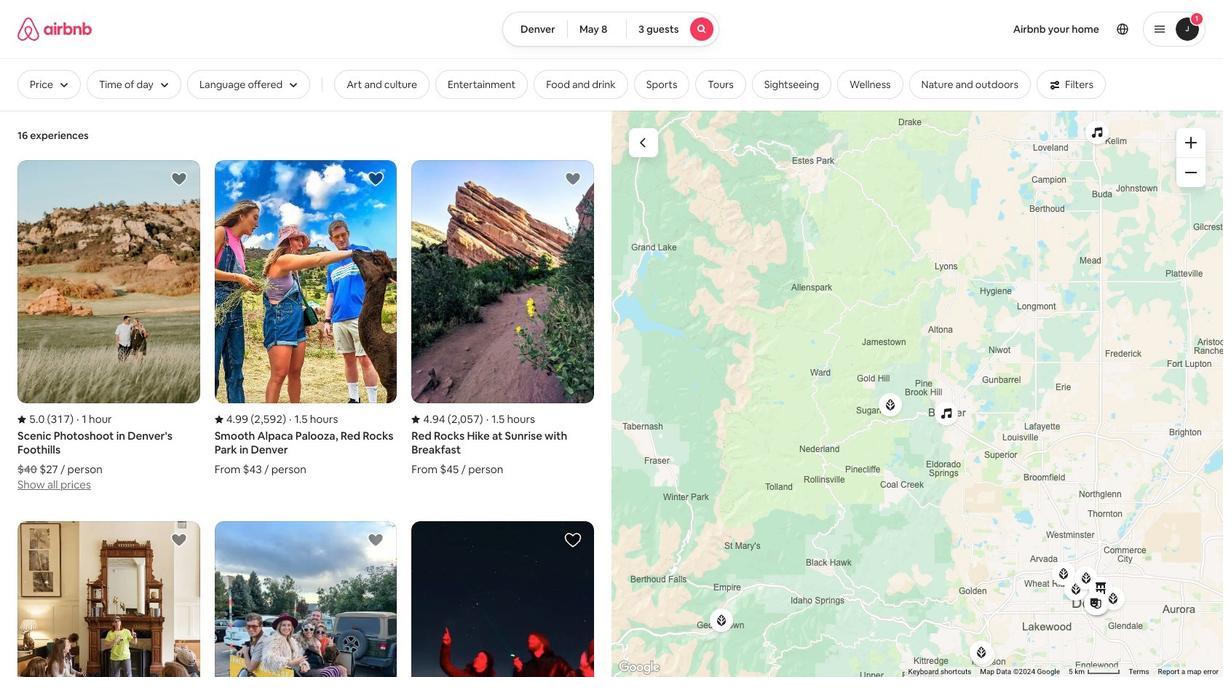 Task type: describe. For each thing, give the bounding box(es) containing it.
add to wishlist image inside scenic photoshoot in denver's foothills group
[[170, 170, 188, 188]]

1 horizontal spatial add to wishlist image
[[564, 532, 582, 549]]

zoom in image
[[1186, 137, 1197, 149]]

profile element
[[738, 0, 1206, 58]]

Nature and outdoors button
[[909, 70, 1031, 99]]

red rocks hike at sunrise with breakfast group
[[412, 160, 594, 476]]



Task type: locate. For each thing, give the bounding box(es) containing it.
None search field
[[503, 12, 720, 47]]

google map
showing 16 experiences. region
[[612, 111, 1223, 677]]

google image
[[615, 658, 663, 677]]

Wellness button
[[838, 70, 903, 99]]

add to wishlist image
[[367, 170, 385, 188], [564, 170, 582, 188], [170, 532, 188, 549], [367, 532, 385, 549]]

add to wishlist image
[[170, 170, 188, 188], [564, 532, 582, 549]]

smooth alpaca palooza, red rocks park in denver group
[[215, 160, 397, 476]]

Sports button
[[634, 70, 690, 99]]

Sightseeing button
[[752, 70, 832, 99]]

Food and drink button
[[534, 70, 628, 99]]

add to wishlist image inside the red rocks hike at sunrise with breakfast "group"
[[564, 170, 582, 188]]

scenic photoshoot in denver's foothills group
[[17, 160, 200, 492]]

Art and culture button
[[334, 70, 430, 99]]

Tours button
[[696, 70, 746, 99]]

0 horizontal spatial add to wishlist image
[[170, 170, 188, 188]]

1 vertical spatial add to wishlist image
[[564, 532, 582, 549]]

zoom out image
[[1186, 167, 1197, 178]]

0 vertical spatial add to wishlist image
[[170, 170, 188, 188]]

Entertainment button
[[435, 70, 528, 99]]

add to wishlist image inside smooth alpaca palooza, red rocks park in denver 'group'
[[367, 170, 385, 188]]



Task type: vqa. For each thing, say whether or not it's contained in the screenshot.
31
no



